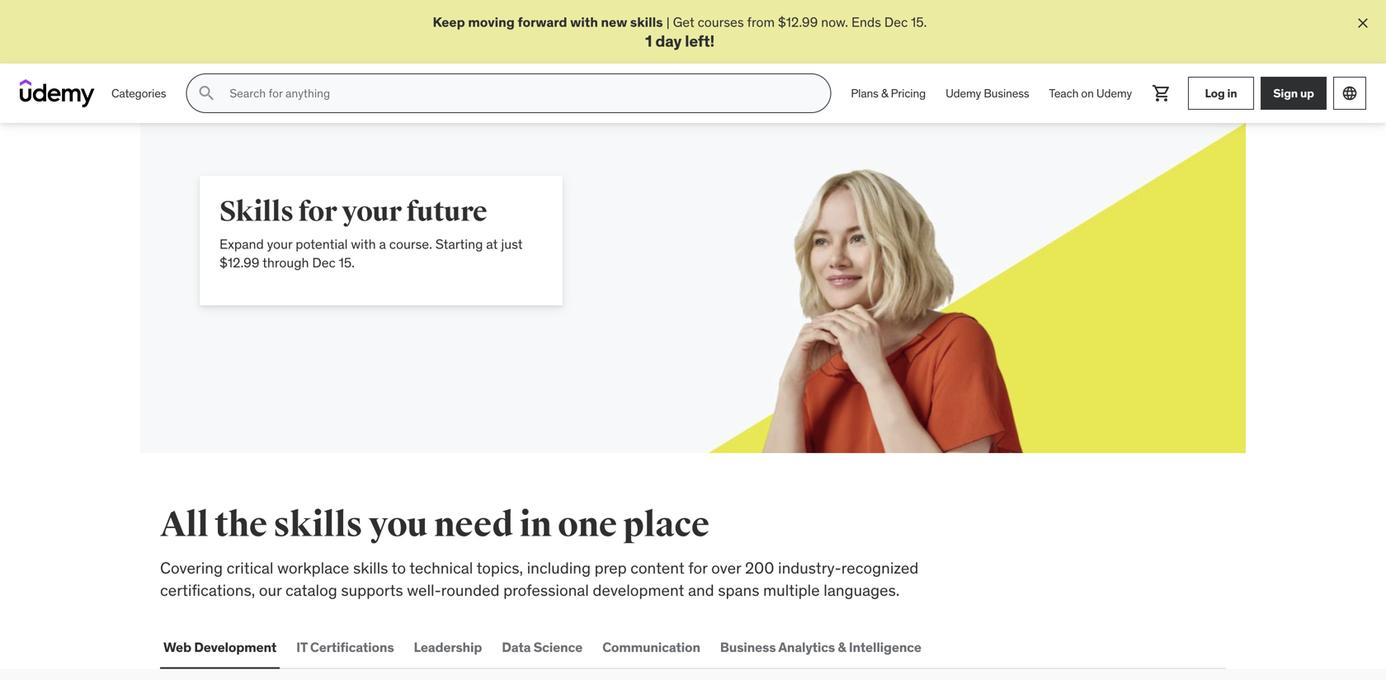Task type: vqa. For each thing, say whether or not it's contained in the screenshot.
tools
no



Task type: describe. For each thing, give the bounding box(es) containing it.
forward
[[518, 14, 568, 31]]

it certifications
[[296, 639, 394, 656]]

leadership
[[414, 639, 482, 656]]

just
[[501, 236, 523, 253]]

languages.
[[824, 580, 900, 600]]

1
[[646, 31, 652, 51]]

plans & pricing link
[[842, 74, 936, 113]]

you
[[369, 504, 428, 547]]

covering
[[160, 558, 223, 578]]

log in link
[[1189, 77, 1255, 110]]

log
[[1206, 86, 1226, 101]]

professional
[[504, 580, 589, 600]]

dec inside 'skills for your future expand your potential with a course. starting at just $12.99 through dec 15.'
[[312, 254, 336, 271]]

udemy image
[[20, 79, 95, 107]]

it certifications button
[[293, 628, 398, 667]]

technical
[[410, 558, 473, 578]]

& inside button
[[838, 639, 847, 656]]

industry-
[[779, 558, 842, 578]]

content
[[631, 558, 685, 578]]

business analytics & intelligence button
[[717, 628, 925, 667]]

through
[[263, 254, 309, 271]]

submit search image
[[197, 84, 217, 103]]

course.
[[390, 236, 433, 253]]

multiple
[[764, 580, 820, 600]]

dec inside keep moving forward with new skills | get courses from $12.99 now. ends dec 15. 1 day left!
[[885, 14, 908, 31]]

plans & pricing
[[851, 86, 926, 101]]

close image
[[1356, 15, 1372, 31]]

keep
[[433, 14, 465, 31]]

communication
[[603, 639, 701, 656]]

business analytics & intelligence
[[721, 639, 922, 656]]

plans
[[851, 86, 879, 101]]

data science button
[[499, 628, 586, 667]]

1 horizontal spatial your
[[342, 195, 402, 229]]

15. inside 'skills for your future expand your potential with a course. starting at just $12.99 through dec 15.'
[[339, 254, 355, 271]]

leadership button
[[411, 628, 486, 667]]

shopping cart with 0 items image
[[1153, 84, 1172, 103]]

well-
[[407, 580, 441, 600]]

left!
[[685, 31, 715, 51]]

skills
[[220, 195, 294, 229]]

topics,
[[477, 558, 523, 578]]

web development button
[[160, 628, 280, 667]]

2 udemy from the left
[[1097, 86, 1133, 101]]

from
[[748, 14, 775, 31]]

on
[[1082, 86, 1094, 101]]

keep moving forward with new skills | get courses from $12.99 now. ends dec 15. 1 day left!
[[433, 14, 928, 51]]

our
[[259, 580, 282, 600]]

one
[[558, 504, 617, 547]]

skills inside keep moving forward with new skills | get courses from $12.99 now. ends dec 15. 1 day left!
[[631, 14, 663, 31]]

$12.99 inside 'skills for your future expand your potential with a course. starting at just $12.99 through dec 15.'
[[220, 254, 260, 271]]

sign up link
[[1261, 77, 1328, 110]]

moving
[[468, 14, 515, 31]]

data science
[[502, 639, 583, 656]]

courses
[[698, 14, 744, 31]]

including
[[527, 558, 591, 578]]

catalog
[[286, 580, 337, 600]]

starting
[[436, 236, 483, 253]]

web
[[163, 639, 191, 656]]

sign
[[1274, 86, 1299, 101]]

development
[[194, 639, 277, 656]]

now.
[[822, 14, 849, 31]]

skills inside covering critical workplace skills to technical topics, including prep content for over 200 industry-recognized certifications, our catalog supports well-rounded professional development and spans multiple languages.
[[353, 558, 388, 578]]

1 udemy from the left
[[946, 86, 982, 101]]

workplace
[[277, 558, 350, 578]]

15. inside keep moving forward with new skills | get courses from $12.99 now. ends dec 15. 1 day left!
[[912, 14, 928, 31]]

day
[[656, 31, 682, 51]]

up
[[1301, 86, 1315, 101]]

Search for anything text field
[[226, 79, 811, 107]]

with inside 'skills for your future expand your potential with a course. starting at just $12.99 through dec 15.'
[[351, 236, 376, 253]]

for inside covering critical workplace skills to technical topics, including prep content for over 200 industry-recognized certifications, our catalog supports well-rounded professional development and spans multiple languages.
[[689, 558, 708, 578]]

teach on udemy
[[1050, 86, 1133, 101]]

for inside 'skills for your future expand your potential with a course. starting at just $12.99 through dec 15.'
[[299, 195, 337, 229]]



Task type: locate. For each thing, give the bounding box(es) containing it.
0 vertical spatial in
[[1228, 86, 1238, 101]]

1 vertical spatial your
[[267, 236, 293, 253]]

0 horizontal spatial &
[[838, 639, 847, 656]]

future
[[407, 195, 487, 229]]

0 vertical spatial &
[[882, 86, 889, 101]]

rounded
[[441, 580, 500, 600]]

0 vertical spatial 15.
[[912, 14, 928, 31]]

|
[[667, 14, 670, 31]]

1 vertical spatial business
[[721, 639, 776, 656]]

1 vertical spatial for
[[689, 558, 708, 578]]

0 horizontal spatial udemy
[[946, 86, 982, 101]]

critical
[[227, 558, 274, 578]]

business
[[984, 86, 1030, 101], [721, 639, 776, 656]]

business left teach at the right top
[[984, 86, 1030, 101]]

categories
[[111, 86, 166, 101]]

0 vertical spatial $12.99
[[778, 14, 818, 31]]

dec right ends
[[885, 14, 908, 31]]

with
[[571, 14, 598, 31], [351, 236, 376, 253]]

dec
[[885, 14, 908, 31], [312, 254, 336, 271]]

0 vertical spatial your
[[342, 195, 402, 229]]

1 vertical spatial 15.
[[339, 254, 355, 271]]

in
[[1228, 86, 1238, 101], [520, 504, 552, 547]]

udemy
[[946, 86, 982, 101], [1097, 86, 1133, 101]]

1 vertical spatial with
[[351, 236, 376, 253]]

0 horizontal spatial 15.
[[339, 254, 355, 271]]

& right plans
[[882, 86, 889, 101]]

1 horizontal spatial udemy
[[1097, 86, 1133, 101]]

0 horizontal spatial in
[[520, 504, 552, 547]]

0 horizontal spatial business
[[721, 639, 776, 656]]

for up and
[[689, 558, 708, 578]]

udemy right pricing
[[946, 86, 982, 101]]

in up including
[[520, 504, 552, 547]]

1 vertical spatial &
[[838, 639, 847, 656]]

communication button
[[599, 628, 704, 667]]

& right analytics
[[838, 639, 847, 656]]

pricing
[[891, 86, 926, 101]]

0 vertical spatial with
[[571, 14, 598, 31]]

0 vertical spatial dec
[[885, 14, 908, 31]]

teach
[[1050, 86, 1079, 101]]

log in
[[1206, 86, 1238, 101]]

business down 'spans'
[[721, 639, 776, 656]]

certifications
[[310, 639, 394, 656]]

need
[[434, 504, 514, 547]]

sign up
[[1274, 86, 1315, 101]]

0 horizontal spatial dec
[[312, 254, 336, 271]]

your up through
[[267, 236, 293, 253]]

categories button
[[102, 74, 176, 113]]

skills up workplace
[[274, 504, 363, 547]]

recognized
[[842, 558, 919, 578]]

over
[[712, 558, 742, 578]]

0 horizontal spatial with
[[351, 236, 376, 253]]

potential
[[296, 236, 348, 253]]

ends
[[852, 14, 882, 31]]

science
[[534, 639, 583, 656]]

0 vertical spatial business
[[984, 86, 1030, 101]]

1 horizontal spatial for
[[689, 558, 708, 578]]

udemy business
[[946, 86, 1030, 101]]

prep
[[595, 558, 627, 578]]

skills up supports
[[353, 558, 388, 578]]

$12.99
[[778, 14, 818, 31], [220, 254, 260, 271]]

1 horizontal spatial 15.
[[912, 14, 928, 31]]

for up the potential
[[299, 195, 337, 229]]

udemy right on
[[1097, 86, 1133, 101]]

skills up "1"
[[631, 14, 663, 31]]

1 vertical spatial $12.99
[[220, 254, 260, 271]]

development
[[593, 580, 685, 600]]

in right log
[[1228, 86, 1238, 101]]

analytics
[[779, 639, 836, 656]]

the
[[215, 504, 267, 547]]

0 horizontal spatial your
[[267, 236, 293, 253]]

with left a
[[351, 236, 376, 253]]

spans
[[718, 580, 760, 600]]

0 vertical spatial skills
[[631, 14, 663, 31]]

0 horizontal spatial for
[[299, 195, 337, 229]]

to
[[392, 558, 406, 578]]

15. down the potential
[[339, 254, 355, 271]]

it
[[296, 639, 308, 656]]

$12.99 inside keep moving forward with new skills | get courses from $12.99 now. ends dec 15. 1 day left!
[[778, 14, 818, 31]]

1 vertical spatial in
[[520, 504, 552, 547]]

1 vertical spatial dec
[[312, 254, 336, 271]]

1 horizontal spatial $12.99
[[778, 14, 818, 31]]

1 horizontal spatial with
[[571, 14, 598, 31]]

15.
[[912, 14, 928, 31], [339, 254, 355, 271]]

all
[[160, 504, 209, 547]]

udemy business link
[[936, 74, 1040, 113]]

a
[[379, 236, 386, 253]]

1 vertical spatial skills
[[274, 504, 363, 547]]

all the skills you need in one place
[[160, 504, 710, 547]]

covering critical workplace skills to technical topics, including prep content for over 200 industry-recognized certifications, our catalog supports well-rounded professional development and spans multiple languages.
[[160, 558, 919, 600]]

$12.99 left now.
[[778, 14, 818, 31]]

get
[[673, 14, 695, 31]]

1 horizontal spatial dec
[[885, 14, 908, 31]]

supports
[[341, 580, 403, 600]]

web development
[[163, 639, 277, 656]]

0 vertical spatial for
[[299, 195, 337, 229]]

teach on udemy link
[[1040, 74, 1143, 113]]

expand
[[220, 236, 264, 253]]

certifications,
[[160, 580, 255, 600]]

data
[[502, 639, 531, 656]]

with inside keep moving forward with new skills | get courses from $12.99 now. ends dec 15. 1 day left!
[[571, 14, 598, 31]]

your
[[342, 195, 402, 229], [267, 236, 293, 253]]

1 horizontal spatial business
[[984, 86, 1030, 101]]

$12.99 down expand
[[220, 254, 260, 271]]

1 horizontal spatial &
[[882, 86, 889, 101]]

skills for your future expand your potential with a course. starting at just $12.99 through dec 15.
[[220, 195, 523, 271]]

1 horizontal spatial in
[[1228, 86, 1238, 101]]

intelligence
[[849, 639, 922, 656]]

2 vertical spatial skills
[[353, 558, 388, 578]]

your up a
[[342, 195, 402, 229]]

15. right ends
[[912, 14, 928, 31]]

new
[[601, 14, 628, 31]]

business inside button
[[721, 639, 776, 656]]

and
[[688, 580, 715, 600]]

0 horizontal spatial $12.99
[[220, 254, 260, 271]]

place
[[624, 504, 710, 547]]

200
[[745, 558, 775, 578]]

&
[[882, 86, 889, 101], [838, 639, 847, 656]]

choose a language image
[[1342, 85, 1359, 102]]

dec down the potential
[[312, 254, 336, 271]]

with left new
[[571, 14, 598, 31]]

at
[[486, 236, 498, 253]]

for
[[299, 195, 337, 229], [689, 558, 708, 578]]



